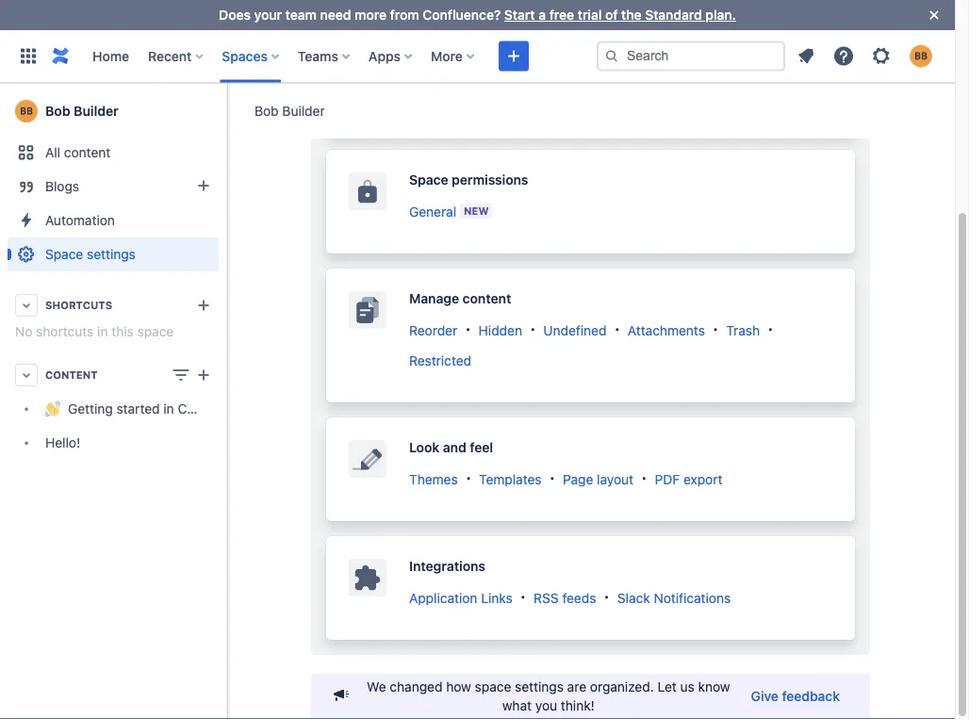 Task type: locate. For each thing, give the bounding box(es) containing it.
confluence
[[178, 401, 247, 417]]

content button
[[8, 358, 219, 392]]

1 bob builder from the left
[[255, 103, 325, 118]]

bob right "collapse sidebar" image
[[255, 103, 279, 118]]

are
[[567, 679, 587, 695]]

2 vertical spatial space
[[45, 247, 83, 262]]

0 vertical spatial space
[[409, 24, 447, 40]]

in for started
[[163, 401, 174, 417]]

all content link
[[8, 136, 219, 170]]

archive
[[606, 24, 651, 40]]

0 horizontal spatial builder
[[74, 103, 119, 119]]

0 horizontal spatial settings
[[87, 247, 136, 262]]

no shortcuts in this space
[[15, 324, 174, 339]]

look
[[409, 440, 440, 455]]

space down from
[[409, 24, 447, 40]]

bob builder
[[255, 103, 325, 118], [45, 103, 119, 119]]

trash
[[726, 322, 760, 338]]

content for content
[[45, 369, 98, 381]]

content up getting
[[45, 369, 98, 381]]

give feedback button
[[740, 682, 852, 712]]

pages for convert pages
[[687, 55, 724, 70]]

all content
[[45, 145, 111, 160]]

related pages link
[[409, 85, 496, 100]]

1 horizontal spatial bob builder link
[[255, 101, 325, 120]]

1 horizontal spatial content
[[463, 291, 511, 306]]

space settings
[[45, 247, 136, 262]]

bob builder link up all content link
[[8, 92, 219, 130]]

space up what
[[475, 679, 511, 695]]

in right started
[[163, 401, 174, 417]]

content
[[64, 145, 111, 160], [463, 291, 511, 306]]

content inside dropdown button
[[45, 369, 98, 381]]

content right the all
[[64, 145, 111, 160]]

export
[[409, 55, 449, 70]]

a
[[539, 7, 546, 23]]

collapse sidebar image
[[206, 92, 247, 130]]

1 horizontal spatial builder
[[282, 103, 325, 118]]

space down standard
[[655, 24, 691, 40]]

teams
[[298, 48, 338, 64]]

general new
[[409, 204, 489, 219]]

convert pages
[[635, 55, 724, 70]]

spaces
[[222, 48, 268, 64]]

settings
[[87, 247, 136, 262], [515, 679, 564, 695]]

convert pages link
[[635, 55, 724, 70]]

0 horizontal spatial content
[[45, 369, 98, 381]]

space down automation
[[45, 247, 83, 262]]

1 vertical spatial settings
[[515, 679, 564, 695]]

confluence?
[[423, 7, 501, 23]]

1 horizontal spatial in
[[163, 401, 174, 417]]

tree containing getting started in confluence
[[8, 392, 247, 460]]

1 vertical spatial pages
[[459, 85, 496, 100]]

apps
[[369, 48, 401, 64]]

1 vertical spatial content
[[463, 291, 511, 306]]

rss feeds link
[[534, 590, 596, 606]]

export space
[[409, 55, 489, 70]]

content
[[510, 55, 559, 70], [45, 369, 98, 381]]

in
[[97, 324, 108, 339], [163, 401, 174, 417]]

know
[[698, 679, 730, 695]]

recent
[[148, 48, 192, 64]]

space inside space settings link
[[45, 247, 83, 262]]

space for export space
[[453, 55, 489, 70]]

space down details
[[453, 55, 489, 70]]

undefined
[[544, 322, 607, 338]]

page layout
[[563, 471, 634, 487]]

space right delete
[[755, 24, 792, 40]]

content down "edit"
[[510, 55, 559, 70]]

you
[[535, 698, 557, 714]]

all
[[45, 145, 60, 160]]

2 bob builder from the left
[[45, 103, 119, 119]]

1 horizontal spatial bob
[[255, 103, 279, 118]]

content for manage content
[[463, 291, 511, 306]]

themes
[[409, 471, 458, 487]]

space element
[[0, 83, 247, 720]]

settings up you at the right bottom of the page
[[515, 679, 564, 695]]

new
[[464, 205, 489, 217]]

slack notifications link
[[618, 590, 731, 606]]

pages down export space link
[[459, 85, 496, 100]]

tree
[[8, 392, 247, 460]]

hello!
[[45, 435, 80, 451]]

delete
[[713, 24, 752, 40]]

2 builder from the left
[[74, 103, 119, 119]]

0 vertical spatial content
[[510, 55, 559, 70]]

think!
[[561, 698, 595, 714]]

undefined link
[[544, 322, 607, 338]]

settings down "automation" link
[[87, 247, 136, 262]]

hello! link
[[8, 426, 219, 460]]

search image
[[604, 49, 620, 64]]

bob builder down global element
[[255, 103, 325, 118]]

application
[[409, 590, 478, 606]]

the
[[622, 7, 642, 23]]

give
[[751, 689, 779, 704]]

bob inside space element
[[45, 103, 70, 119]]

0 horizontal spatial pages
[[459, 85, 496, 100]]

0 vertical spatial in
[[97, 324, 108, 339]]

1 vertical spatial content
[[45, 369, 98, 381]]

1 horizontal spatial pages
[[687, 55, 724, 70]]

feel
[[470, 440, 493, 455]]

space for space details
[[409, 24, 447, 40]]

bob builder link
[[8, 92, 219, 130], [255, 101, 325, 120]]

permissions
[[452, 172, 529, 188]]

content up hidden link
[[463, 291, 511, 306]]

builder up all content link
[[74, 103, 119, 119]]

integrations
[[409, 559, 486, 574]]

delete space link
[[713, 24, 792, 40]]

builder down global element
[[282, 103, 325, 118]]

bob builder link down global element
[[255, 101, 325, 120]]

bob
[[255, 103, 279, 118], [45, 103, 70, 119]]

attachments
[[628, 322, 705, 338]]

banner
[[0, 30, 955, 83]]

0 horizontal spatial bob
[[45, 103, 70, 119]]

hidden link
[[479, 322, 522, 338]]

your profile and preferences image
[[910, 45, 933, 67]]

pages
[[687, 55, 724, 70], [459, 85, 496, 100]]

templates link
[[479, 471, 542, 487]]

notification icon image
[[795, 45, 818, 67]]

1 horizontal spatial bob builder
[[255, 103, 325, 118]]

0 horizontal spatial in
[[97, 324, 108, 339]]

0 vertical spatial content
[[64, 145, 111, 160]]

trial
[[578, 7, 602, 23]]

what
[[502, 698, 532, 714]]

pages down delete
[[687, 55, 724, 70]]

settings inside space element
[[87, 247, 136, 262]]

start a free trial of the standard plan. link
[[504, 7, 736, 23]]

2 bob from the left
[[45, 103, 70, 119]]

pdf
[[655, 471, 680, 487]]

close image
[[923, 4, 946, 26]]

space for space settings
[[45, 247, 83, 262]]

in left this
[[97, 324, 108, 339]]

bob builder up all content
[[45, 103, 119, 119]]

more
[[355, 7, 387, 23]]

1 vertical spatial space
[[409, 172, 448, 188]]

themes link
[[409, 471, 458, 487]]

appswitcher icon image
[[17, 45, 40, 67]]

from
[[390, 7, 419, 23]]

0 horizontal spatial content
[[64, 145, 111, 160]]

0 horizontal spatial bob builder
[[45, 103, 119, 119]]

let
[[658, 679, 677, 695]]

bob up the all
[[45, 103, 70, 119]]

0 vertical spatial pages
[[687, 55, 724, 70]]

builder inside space element
[[74, 103, 119, 119]]

1 vertical spatial in
[[163, 401, 174, 417]]

confluence image
[[49, 45, 72, 67], [49, 45, 72, 67]]

content inside space element
[[64, 145, 111, 160]]

spaces button
[[216, 41, 287, 71]]

1 horizontal spatial content
[[510, 55, 559, 70]]

rss feeds
[[534, 590, 596, 606]]

blogs link
[[8, 170, 219, 204]]

1 horizontal spatial settings
[[515, 679, 564, 695]]

0 horizontal spatial bob builder link
[[8, 92, 219, 130]]

getting started in confluence
[[68, 401, 247, 417]]

settings icon image
[[870, 45, 893, 67]]

0 vertical spatial settings
[[87, 247, 136, 262]]

trash link
[[726, 322, 760, 338]]

1 bob from the left
[[255, 103, 279, 118]]

space up general link
[[409, 172, 448, 188]]



Task type: describe. For each thing, give the bounding box(es) containing it.
pages for related pages
[[459, 85, 496, 100]]

1 builder from the left
[[282, 103, 325, 118]]

application links
[[409, 590, 513, 606]]

free
[[549, 7, 574, 23]]

space details
[[409, 24, 491, 40]]

space for space permissions
[[409, 172, 448, 188]]

details
[[451, 24, 491, 40]]

help icon image
[[833, 45, 855, 67]]

rss
[[534, 590, 559, 606]]

standard
[[645, 7, 702, 23]]

banner containing home
[[0, 30, 955, 83]]

getting started in confluence link
[[8, 392, 247, 426]]

create a page image
[[192, 364, 215, 387]]

statuses
[[563, 55, 614, 70]]

getting
[[68, 401, 113, 417]]

tree inside space element
[[8, 392, 247, 460]]

related pages
[[409, 85, 496, 100]]

page layout link
[[563, 471, 634, 487]]

changed
[[390, 679, 443, 695]]

related
[[409, 85, 455, 100]]

shortcuts
[[36, 324, 94, 339]]

edit sidebar
[[512, 24, 585, 40]]

feeds
[[562, 590, 596, 606]]

us
[[680, 679, 695, 695]]

organized.
[[590, 679, 654, 695]]

export space link
[[409, 55, 489, 70]]

plan.
[[706, 7, 736, 23]]

create a blog image
[[192, 174, 215, 197]]

team
[[285, 7, 317, 23]]

in for shortcuts
[[97, 324, 108, 339]]

content for content statuses
[[510, 55, 559, 70]]

restricted link
[[409, 353, 472, 368]]

export
[[684, 471, 723, 487]]

general
[[409, 204, 457, 219]]

look and feel
[[409, 440, 493, 455]]

pdf export
[[655, 471, 723, 487]]

create image
[[502, 45, 525, 67]]

more button
[[425, 41, 482, 71]]

global element
[[11, 30, 597, 83]]

Search field
[[597, 41, 786, 71]]

space for archive space
[[655, 24, 691, 40]]

layout
[[597, 471, 634, 487]]

need
[[320, 7, 351, 23]]

content statuses
[[510, 55, 614, 70]]

space settings link
[[8, 238, 219, 272]]

space for delete space
[[755, 24, 792, 40]]

manage
[[409, 291, 459, 306]]

hidden
[[479, 322, 522, 338]]

we
[[367, 679, 386, 695]]

edit sidebar link
[[512, 24, 585, 40]]

shortcuts
[[45, 299, 112, 312]]

edit
[[512, 24, 536, 40]]

blogs
[[45, 179, 79, 194]]

space inside we changed how space settings are organized. let us know what you think!
[[475, 679, 511, 695]]

space permissions
[[409, 172, 529, 188]]

general link
[[409, 204, 457, 219]]

links
[[481, 590, 513, 606]]

content for all content
[[64, 145, 111, 160]]

restricted
[[409, 353, 472, 368]]

sidebar
[[539, 24, 585, 40]]

does
[[219, 7, 251, 23]]

settings inside we changed how space settings are organized. let us know what you think!
[[515, 679, 564, 695]]

teams button
[[292, 41, 357, 71]]

give feedback
[[751, 689, 840, 704]]

automation link
[[8, 204, 219, 238]]

space right this
[[137, 324, 174, 339]]

shortcuts button
[[8, 289, 219, 323]]

pdf export link
[[655, 471, 723, 487]]

more
[[431, 48, 463, 64]]

attachments link
[[628, 322, 705, 338]]

bob builder inside space element
[[45, 103, 119, 119]]

convert
[[635, 55, 683, 70]]

home link
[[87, 41, 135, 71]]

archive space
[[606, 24, 691, 40]]

and
[[443, 440, 467, 455]]

home
[[92, 48, 129, 64]]

delete space
[[713, 24, 792, 40]]

started
[[116, 401, 160, 417]]

change view image
[[170, 364, 192, 387]]

space details link
[[409, 24, 491, 40]]

we changed how space settings are organized. let us know what you think!
[[367, 679, 730, 714]]

no
[[15, 324, 32, 339]]

how
[[446, 679, 471, 695]]

notifications
[[654, 590, 731, 606]]

slack notifications
[[618, 590, 731, 606]]

add shortcut image
[[192, 294, 215, 317]]

page
[[563, 471, 593, 487]]

content statuses link
[[510, 55, 614, 70]]

reorder link
[[409, 322, 458, 338]]



Task type: vqa. For each thing, say whether or not it's contained in the screenshot.
banner on the top
yes



